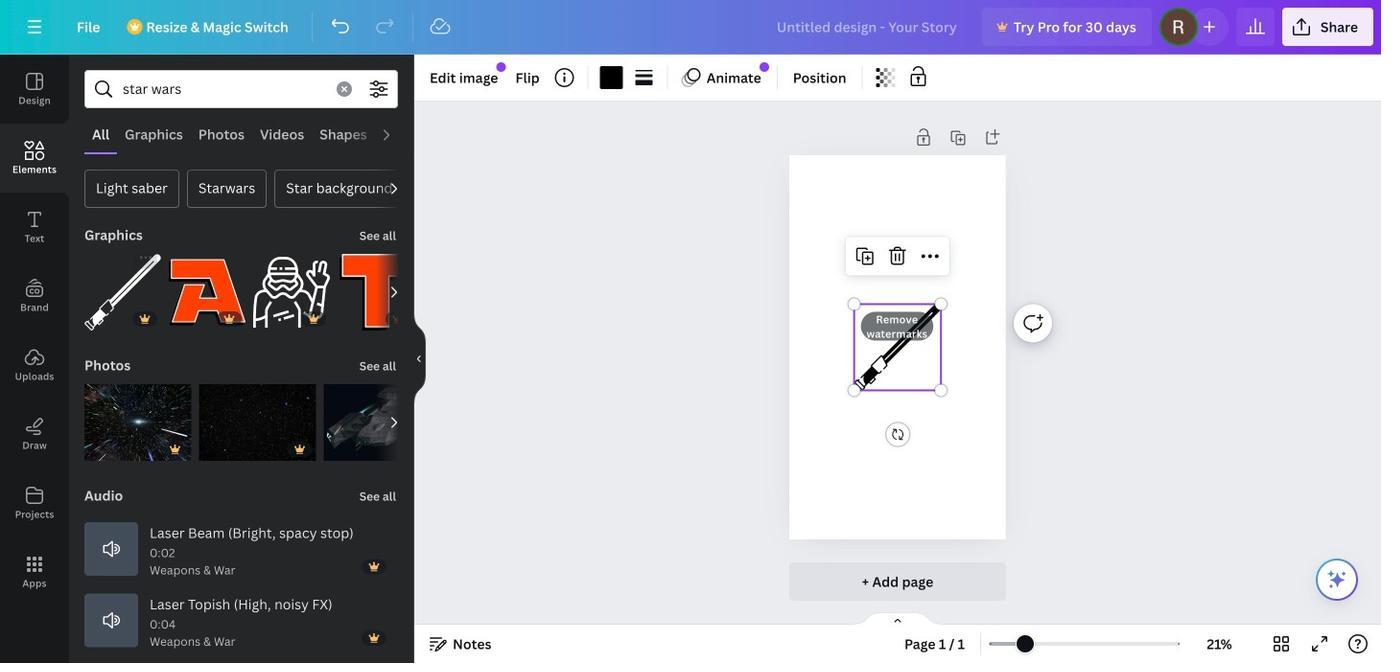 Task type: vqa. For each thing, say whether or not it's contained in the screenshot.
Weapons & War, 2 seconds element
yes



Task type: describe. For each thing, give the bounding box(es) containing it.
side panel tab list
[[0, 55, 69, 607]]

Design title text field
[[761, 8, 974, 46]]

weapons & war, 2 seconds element
[[150, 544, 238, 579]]

1 star wars style alphabet image from the left
[[169, 254, 246, 331]]

lightspeed star trails image
[[84, 385, 191, 461]]

2 star wars style alphabet image from the left
[[338, 254, 414, 331]]

weapons & war, 4 seconds element
[[150, 615, 238, 650]]

main menu bar
[[0, 0, 1381, 55]]

quick actions image
[[1325, 569, 1348, 592]]

#000000 image
[[600, 66, 623, 89]]

Zoom button
[[1188, 629, 1251, 660]]



Task type: locate. For each thing, give the bounding box(es) containing it.
show pages image
[[852, 612, 944, 627]]

group
[[84, 243, 161, 331], [169, 243, 246, 331], [253, 243, 330, 331], [338, 254, 414, 331], [84, 373, 191, 461], [199, 373, 316, 461], [323, 385, 460, 461]]

0 horizontal spatial star wars style alphabet image
[[169, 254, 246, 331]]

spacecraft image
[[323, 385, 460, 461]]

night stars sky background image
[[199, 385, 316, 461]]

hide image
[[413, 313, 426, 405]]

1 horizontal spatial star wars style alphabet image
[[338, 254, 414, 331]]

Search elements search field
[[123, 71, 325, 107]]

star wars style alphabet image
[[169, 254, 246, 331], [338, 254, 414, 331]]



